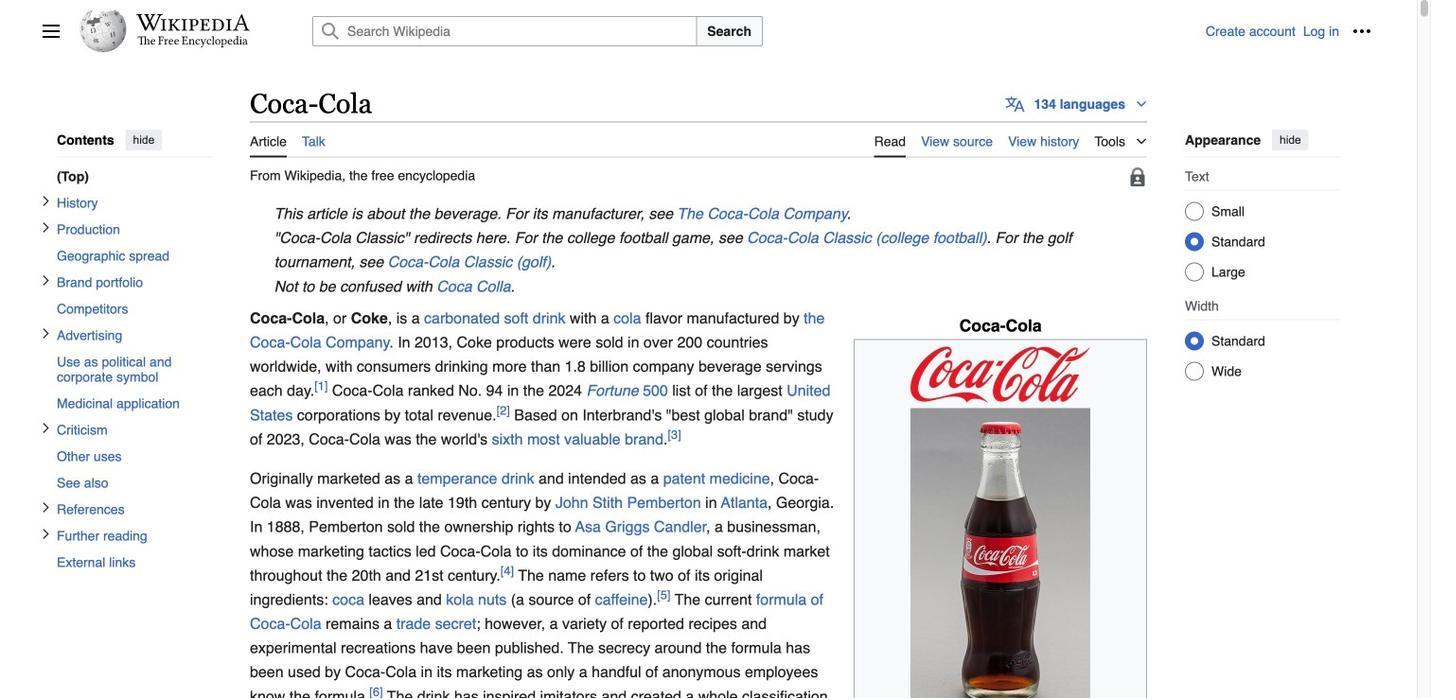 Task type: vqa. For each thing, say whether or not it's contained in the screenshot.
MENU image
yes



Task type: locate. For each thing, give the bounding box(es) containing it.
personal tools element
[[1202, 16, 1381, 46]]

None search field
[[290, 16, 1202, 46]]

2 wikimedia expand image from the top
[[40, 222, 51, 233]]

wikimedia expand image
[[40, 195, 51, 207], [40, 222, 51, 233], [40, 275, 51, 286], [40, 328, 51, 339], [40, 423, 51, 434], [40, 502, 51, 513], [40, 529, 51, 540]]

5 wikimedia expand image from the top
[[40, 423, 51, 434]]

language progressive image
[[1006, 95, 1025, 113]]

2 note from the top
[[250, 226, 1147, 274]]

note
[[250, 202, 1147, 226], [250, 226, 1147, 274], [250, 274, 1147, 299]]

wikipedia image
[[136, 14, 250, 31]]

3 note from the top
[[250, 274, 1147, 299]]

the free encyclopedia image
[[138, 36, 248, 48]]

3 wikimedia expand image from the top
[[40, 275, 51, 286]]

4 wikimedia expand image from the top
[[40, 328, 51, 339]]

coca-cola bottle - see "contour bottle design" section image
[[911, 408, 1091, 699]]



Task type: describe. For each thing, give the bounding box(es) containing it.
7 wikimedia expand image from the top
[[40, 529, 51, 540]]

1 note from the top
[[250, 202, 1147, 226]]

Search Wikipedia search field
[[312, 16, 697, 46]]

6 wikimedia expand image from the top
[[40, 502, 51, 513]]

1 wikimedia expand image from the top
[[40, 195, 51, 207]]

coca-cola logo - see "logo design" section image
[[911, 347, 1091, 404]]

page semi-protected image
[[1128, 168, 1147, 186]]

ellipsis image
[[1353, 22, 1372, 41]]

menu image
[[42, 22, 61, 41]]



